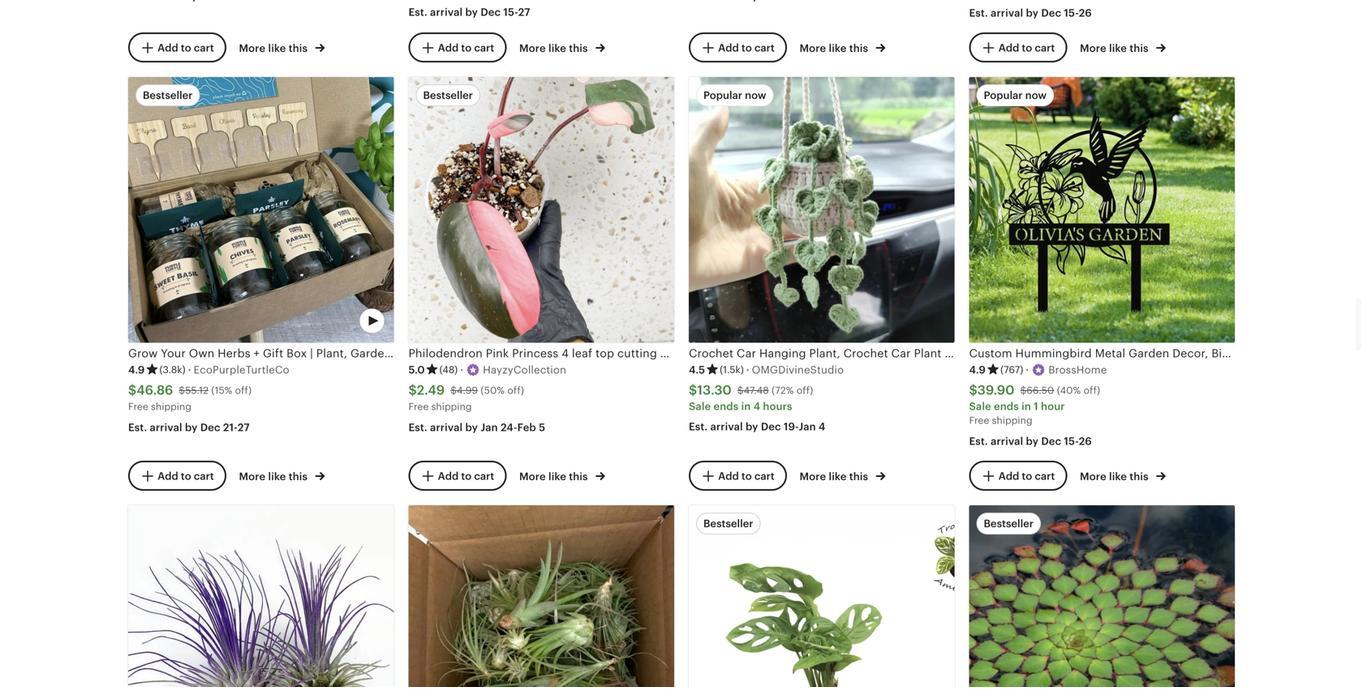 Task type: vqa. For each thing, say whether or not it's contained in the screenshot.
left Sale
yes



Task type: locate. For each thing, give the bounding box(es) containing it.
2 4.9 from the left
[[969, 364, 986, 376]]

4 · from the left
[[1026, 364, 1029, 376]]

$
[[128, 383, 137, 397], [409, 383, 417, 397], [689, 383, 697, 397], [969, 383, 978, 397], [179, 385, 185, 396], [451, 385, 457, 396], [737, 385, 744, 396], [1020, 385, 1027, 396]]

sale
[[689, 400, 711, 413], [969, 400, 991, 413]]

off) inside $ 2.49 $ 4.99 (50% off) free shipping
[[507, 385, 524, 396]]

4.9
[[128, 364, 145, 376], [969, 364, 986, 376]]

by
[[465, 6, 478, 18], [1026, 7, 1039, 19], [746, 421, 758, 433], [185, 421, 198, 434], [465, 421, 478, 434], [1026, 435, 1039, 447]]

shipping for 46.86
[[151, 401, 191, 412]]

2.49
[[417, 383, 445, 397]]

jan
[[799, 421, 816, 433], [481, 421, 498, 434]]

this
[[289, 42, 308, 54], [569, 42, 588, 54], [849, 42, 868, 54], [1130, 42, 1149, 54], [289, 471, 308, 483], [569, 471, 588, 483], [849, 471, 868, 483], [1130, 471, 1149, 483]]

off) right (40%
[[1084, 385, 1100, 396]]

off) inside $ 13.30 $ 47.48 (72% off) sale ends in 4 hours est. arrival by dec 19-jan 4
[[797, 385, 813, 396]]

1 est. arrival by dec 15-26 from the top
[[969, 7, 1092, 19]]

1 horizontal spatial shipping
[[431, 401, 472, 412]]

0 vertical spatial est. arrival by dec 15-26
[[969, 7, 1092, 19]]

add
[[158, 42, 178, 54], [438, 42, 459, 54], [718, 42, 739, 54], [999, 42, 1019, 54], [158, 470, 178, 482], [438, 470, 459, 482], [718, 470, 739, 482], [999, 470, 1019, 482]]

jan inside $ 13.30 $ 47.48 (72% off) sale ends in 4 hours est. arrival by dec 19-jan 4
[[799, 421, 816, 433]]

0 horizontal spatial 27
[[238, 421, 250, 434]]

1 horizontal spatial now
[[1025, 89, 1047, 102]]

ends
[[714, 400, 739, 413], [994, 400, 1019, 413]]

2 26 from the top
[[1079, 435, 1092, 447]]

0 horizontal spatial ends
[[714, 400, 739, 413]]

66.50
[[1027, 385, 1054, 396]]

2 vertical spatial 4
[[819, 421, 826, 433]]

·
[[188, 364, 191, 376], [460, 364, 463, 376], [746, 364, 750, 376], [1026, 364, 1029, 376]]

free
[[128, 401, 148, 412], [409, 401, 429, 412], [969, 415, 989, 426]]

0 horizontal spatial free
[[128, 401, 148, 412]]

est. inside $ 13.30 $ 47.48 (72% off) sale ends in 4 hours est. arrival by dec 19-jan 4
[[689, 421, 708, 433]]

0 horizontal spatial 4
[[562, 347, 569, 360]]

2 in from the left
[[1022, 400, 1031, 413]]

· for 39.90
[[1026, 364, 1029, 376]]

2 horizontal spatial free
[[969, 415, 989, 426]]

(15%
[[211, 385, 232, 396]]

$ left the 55.12
[[128, 383, 137, 397]]

1 horizontal spatial 4.9
[[969, 364, 986, 376]]

crochet car hanging plant, crochet car plant hanging, crochet daisy plant car decor, car accessories for women, plant lover gift, car charms image
[[689, 77, 955, 343]]

0 horizontal spatial shipping
[[151, 401, 191, 412]]

free down "2.49"
[[409, 401, 429, 412]]

albo
[[703, 347, 729, 360]]

top
[[596, 347, 614, 360]]

1 horizontal spatial 27
[[518, 6, 530, 18]]

sale down 13.30
[[689, 400, 711, 413]]

shipping down 4.99
[[431, 401, 472, 412]]

$ down 5.0 at the bottom of the page
[[409, 383, 417, 397]]

leaf
[[572, 347, 592, 360]]

1 horizontal spatial popular
[[984, 89, 1023, 102]]

1 horizontal spatial free
[[409, 401, 429, 412]]

2 · from the left
[[460, 364, 463, 376]]

· right (48)
[[460, 364, 463, 376]]

in inside $ 13.30 $ 47.48 (72% off) sale ends in 4 hours est. arrival by dec 19-jan 4
[[741, 400, 751, 413]]

more
[[239, 42, 266, 54], [519, 42, 546, 54], [800, 42, 826, 54], [1080, 42, 1107, 54], [239, 471, 266, 483], [519, 471, 546, 483], [800, 471, 826, 483], [1080, 471, 1107, 483]]

1 bestseller link from the left
[[689, 506, 955, 687]]

(48)
[[440, 364, 458, 375]]

1 popular now from the left
[[704, 89, 766, 102]]

0 horizontal spatial bestseller link
[[689, 506, 955, 687]]

sale inside $ 13.30 $ 47.48 (72% off) sale ends in 4 hours est. arrival by dec 19-jan 4
[[689, 400, 711, 413]]

1 sale from the left
[[689, 400, 711, 413]]

add to cart
[[158, 42, 214, 54], [438, 42, 494, 54], [718, 42, 775, 54], [999, 42, 1055, 54], [158, 470, 214, 482], [438, 470, 494, 482], [718, 470, 775, 482], [999, 470, 1055, 482]]

4.9 up the 46.86
[[128, 364, 145, 376]]

ends inside $ 39.90 $ 66.50 (40% off) sale ends in 1 hour free shipping
[[994, 400, 1019, 413]]

0 horizontal spatial popular now
[[704, 89, 766, 102]]

now
[[745, 89, 766, 102], [1025, 89, 1047, 102]]

off) for 13.30
[[797, 385, 813, 396]]

popular
[[704, 89, 742, 102], [984, 89, 1023, 102]]

0 vertical spatial 26
[[1079, 7, 1092, 19]]

2 bestseller link from the left
[[969, 506, 1235, 687]]

in for 13.30
[[741, 400, 751, 413]]

ends for 39.90
[[994, 400, 1019, 413]]

· for 13.30
[[746, 364, 750, 376]]

like
[[268, 42, 286, 54], [549, 42, 566, 54], [829, 42, 847, 54], [1109, 42, 1127, 54], [268, 471, 286, 483], [549, 471, 566, 483], [829, 471, 847, 483], [1109, 471, 1127, 483]]

· right (1.5k)
[[746, 364, 750, 376]]

1 horizontal spatial 4
[[754, 400, 760, 413]]

philodendron pink princess 4 leaf top cutting rooted albo nodes
[[409, 347, 767, 360]]

free down the 46.86
[[128, 401, 148, 412]]

1 ends from the left
[[714, 400, 739, 413]]

ends down 13.30
[[714, 400, 739, 413]]

· for 46.86
[[188, 364, 191, 376]]

4 down 47.48
[[754, 400, 760, 413]]

13.30
[[697, 383, 732, 397]]

4.9 up 39.90
[[969, 364, 986, 376]]

add to cart button
[[128, 32, 226, 63], [409, 32, 507, 63], [689, 32, 787, 63], [969, 32, 1067, 63], [128, 461, 226, 491], [409, 461, 507, 491], [689, 461, 787, 491], [969, 461, 1067, 491]]

5.0
[[409, 364, 425, 376]]

15-
[[503, 6, 518, 18], [1064, 7, 1079, 19], [1064, 435, 1079, 447]]

2 now from the left
[[1025, 89, 1047, 102]]

$ 46.86 $ 55.12 (15% off) free shipping
[[128, 383, 252, 412]]

shipping inside $ 2.49 $ 4.99 (50% off) free shipping
[[431, 401, 472, 412]]

buy 2 get 1 free mosaic plant! (ludwigia sedioides)-easy live aquarium pond aquatic plant image
[[969, 506, 1235, 687]]

off) right the (72%
[[797, 385, 813, 396]]

4.9 for 39.90
[[969, 364, 986, 376]]

4 right the 19-
[[819, 421, 826, 433]]

4
[[562, 347, 569, 360], [754, 400, 760, 413], [819, 421, 826, 433]]

off) for 2.49
[[507, 385, 524, 396]]

19-
[[784, 421, 799, 433]]

1 popular from the left
[[704, 89, 742, 102]]

0 horizontal spatial now
[[745, 89, 766, 102]]

shipping down the 46.86
[[151, 401, 191, 412]]

1 vertical spatial est. arrival by dec 15-26
[[969, 435, 1092, 447]]

$ down (48)
[[451, 385, 457, 396]]

2 est. arrival by dec 15-26 from the top
[[969, 435, 1092, 447]]

off) inside $ 46.86 $ 55.12 (15% off) free shipping
[[235, 385, 252, 396]]

1 · from the left
[[188, 364, 191, 376]]

free inside $ 2.49 $ 4.99 (50% off) free shipping
[[409, 401, 429, 412]]

grow your own herbs + gift box | plant, garden & cooking lovers gift | great for birthdays, christmas and fun for kids image
[[128, 77, 394, 343]]

1 vertical spatial 26
[[1079, 435, 1092, 447]]

47.48
[[744, 385, 769, 396]]

rooted
[[660, 347, 700, 360]]

(767)
[[1000, 364, 1023, 375]]

cutting
[[617, 347, 657, 360]]

sale for 39.90
[[969, 400, 991, 413]]

in down 47.48
[[741, 400, 751, 413]]

free inside $ 39.90 $ 66.50 (40% off) sale ends in 1 hour free shipping
[[969, 415, 989, 426]]

1 26 from the top
[[1079, 7, 1092, 19]]

1 horizontal spatial ends
[[994, 400, 1019, 413]]

free for 2.49
[[409, 401, 429, 412]]

off)
[[235, 385, 252, 396], [507, 385, 524, 396], [797, 385, 813, 396], [1084, 385, 1100, 396]]

1 horizontal spatial bestseller link
[[969, 506, 1235, 687]]

hour
[[1041, 400, 1065, 413]]

in left 1
[[1022, 400, 1031, 413]]

est. arrival by dec 15-26
[[969, 7, 1092, 19], [969, 435, 1092, 447]]

1 horizontal spatial in
[[1022, 400, 1031, 413]]

more like this link
[[239, 39, 325, 56], [519, 39, 605, 56], [800, 39, 886, 56], [1080, 39, 1166, 56], [239, 467, 325, 484], [519, 467, 605, 484], [800, 467, 886, 484], [1080, 467, 1166, 484]]

2 popular from the left
[[984, 89, 1023, 102]]

0 horizontal spatial sale
[[689, 400, 711, 413]]

2 horizontal spatial shipping
[[992, 415, 1033, 426]]

shipping down 39.90
[[992, 415, 1033, 426]]

2 ends from the left
[[994, 400, 1019, 413]]

· right (767)
[[1026, 364, 1029, 376]]

sale inside $ 39.90 $ 66.50 (40% off) sale ends in 1 hour free shipping
[[969, 400, 991, 413]]

philodendron pink princess 4 leaf top cutting rooted albo nodes image
[[409, 77, 674, 343]]

1 in from the left
[[741, 400, 751, 413]]

1 vertical spatial 27
[[238, 421, 250, 434]]

0 horizontal spatial popular
[[704, 89, 742, 102]]

1 horizontal spatial jan
[[799, 421, 816, 433]]

$ down "4.5"
[[689, 383, 697, 397]]

1 now from the left
[[745, 89, 766, 102]]

(50%
[[481, 385, 505, 396]]

46.86
[[137, 383, 173, 397]]

· right (3.8k)
[[188, 364, 191, 376]]

ends inside $ 13.30 $ 47.48 (72% off) sale ends in 4 hours est. arrival by dec 19-jan 4
[[714, 400, 739, 413]]

ends down 39.90
[[994, 400, 1019, 413]]

1 horizontal spatial sale
[[969, 400, 991, 413]]

arrival
[[430, 6, 463, 18], [991, 7, 1023, 19], [710, 421, 743, 433], [150, 421, 182, 434], [430, 421, 463, 434], [991, 435, 1023, 447]]

popular now
[[704, 89, 766, 102], [984, 89, 1047, 102]]

1 off) from the left
[[235, 385, 252, 396]]

more like this
[[239, 42, 310, 54], [519, 42, 591, 54], [800, 42, 871, 54], [1080, 42, 1151, 54], [239, 471, 310, 483], [519, 471, 591, 483], [800, 471, 871, 483], [1080, 471, 1151, 483]]

4 off) from the left
[[1084, 385, 1100, 396]]

cart
[[194, 42, 214, 54], [474, 42, 494, 54], [755, 42, 775, 54], [1035, 42, 1055, 54], [194, 470, 214, 482], [474, 470, 494, 482], [755, 470, 775, 482], [1035, 470, 1055, 482]]

4.9 for 46.86
[[128, 364, 145, 376]]

1 4.9 from the left
[[128, 364, 145, 376]]

(72%
[[772, 385, 794, 396]]

off) inside $ 39.90 $ 66.50 (40% off) sale ends in 1 hour free shipping
[[1084, 385, 1100, 396]]

buy 1 get 1 free purple thin argentina air plant guatemala tillandsia, air plant gift, airplants, terrarium plants, enhanced air plants image
[[128, 506, 394, 687]]

3 · from the left
[[746, 364, 750, 376]]

shipping inside $ 46.86 $ 55.12 (15% off) free shipping
[[151, 401, 191, 412]]

in for 39.90
[[1022, 400, 1031, 413]]

off) right the (50%
[[507, 385, 524, 396]]

0 vertical spatial 27
[[518, 6, 530, 18]]

bestseller
[[143, 89, 193, 102], [423, 89, 473, 102], [704, 518, 753, 530], [984, 518, 1034, 530]]

free inside $ 46.86 $ 55.12 (15% off) free shipping
[[128, 401, 148, 412]]

0 horizontal spatial 4.9
[[128, 364, 145, 376]]

to
[[181, 42, 191, 54], [461, 42, 472, 54], [742, 42, 752, 54], [1022, 42, 1032, 54], [181, 470, 191, 482], [461, 470, 472, 482], [742, 470, 752, 482], [1022, 470, 1032, 482]]

hours
[[763, 400, 792, 413]]

bestseller link
[[689, 506, 955, 687], [969, 506, 1235, 687]]

shipping
[[151, 401, 191, 412], [431, 401, 472, 412], [992, 415, 1033, 426]]

now for 13.30
[[745, 89, 766, 102]]

feb
[[517, 421, 536, 434]]

$ down (767)
[[1020, 385, 1027, 396]]

est.
[[409, 6, 427, 18], [969, 7, 988, 19], [689, 421, 708, 433], [128, 421, 147, 434], [409, 421, 427, 434], [969, 435, 988, 447]]

2 popular now from the left
[[984, 89, 1047, 102]]

1 horizontal spatial popular now
[[984, 89, 1047, 102]]

2 sale from the left
[[969, 400, 991, 413]]

free for 46.86
[[128, 401, 148, 412]]

off) right (15%
[[235, 385, 252, 396]]

pink
[[486, 347, 509, 360]]

3 off) from the left
[[797, 385, 813, 396]]

0 horizontal spatial in
[[741, 400, 751, 413]]

27
[[518, 6, 530, 18], [238, 421, 250, 434]]

sale down 39.90
[[969, 400, 991, 413]]

free down 39.90
[[969, 415, 989, 426]]

in
[[741, 400, 751, 413], [1022, 400, 1031, 413]]

2 off) from the left
[[507, 385, 524, 396]]

est. arrival by dec 21-27
[[128, 421, 250, 434]]

27 for 21-
[[238, 421, 250, 434]]

26
[[1079, 7, 1092, 19], [1079, 435, 1092, 447]]

dec
[[481, 6, 501, 18], [1041, 7, 1062, 19], [761, 421, 781, 433], [200, 421, 220, 434], [1041, 435, 1062, 447]]

4 left 'leaf'
[[562, 347, 569, 360]]

in inside $ 39.90 $ 66.50 (40% off) sale ends in 1 hour free shipping
[[1022, 400, 1031, 413]]

arrival inside $ 13.30 $ 47.48 (72% off) sale ends in 4 hours est. arrival by dec 19-jan 4
[[710, 421, 743, 433]]



Task type: describe. For each thing, give the bounding box(es) containing it.
custom hummingbird metal garden decor, bird with stakes garden sign,flower design personalized garden sign,custom garden name sign,home gift image
[[969, 77, 1235, 343]]

off) for 39.90
[[1084, 385, 1100, 396]]

24-
[[501, 421, 517, 434]]

now for 39.90
[[1025, 89, 1047, 102]]

shipping inside $ 39.90 $ 66.50 (40% off) sale ends in 1 hour free shipping
[[992, 415, 1033, 426]]

$ 13.30 $ 47.48 (72% off) sale ends in 4 hours est. arrival by dec 19-jan 4
[[689, 383, 826, 433]]

nodes
[[732, 347, 767, 360]]

popular for 39.90
[[984, 89, 1023, 102]]

$ 39.90 $ 66.50 (40% off) sale ends in 1 hour free shipping
[[969, 383, 1100, 426]]

est. arrival by jan 24-feb 5
[[409, 421, 545, 434]]

product video element
[[128, 77, 394, 343]]

bestseller for buy 2 get 1 free mosaic plant! (ludwigia sedioides)-easy live aquarium pond aquatic plant image
[[984, 518, 1034, 530]]

$ left '66.50' at the bottom right of page
[[969, 383, 978, 397]]

shipping for 2.49
[[431, 401, 472, 412]]

popular now for 39.90
[[984, 89, 1047, 102]]

(1.5k)
[[720, 364, 744, 375]]

$ down (3.8k)
[[179, 385, 185, 396]]

0 horizontal spatial jan
[[481, 421, 498, 434]]

philodendron
[[409, 347, 483, 360]]

est. arrival by dec 15-27
[[409, 6, 530, 18]]

popular now for 13.30
[[704, 89, 766, 102]]

27 for 15-
[[518, 6, 530, 18]]

2 horizontal spatial 4
[[819, 421, 826, 433]]

sale for 13.30
[[689, 400, 711, 413]]

princess
[[512, 347, 559, 360]]

4.99
[[457, 385, 478, 396]]

1 vertical spatial 4
[[754, 400, 760, 413]]

bestseller for the philodendron pink princess 4 leaf top cutting rooted albo nodes image on the left top of page
[[423, 89, 473, 102]]

monstera adansonii - 2.5" from  tropical ambiance image
[[689, 506, 955, 687]]

$ 2.49 $ 4.99 (50% off) free shipping
[[409, 383, 524, 412]]

5
[[539, 421, 545, 434]]

lot of assorted airplants tillandsia free shipping (you choose quantity of plants) image
[[409, 506, 674, 687]]

4.5
[[689, 364, 705, 376]]

bestseller for monstera adansonii - 2.5" from  tropical ambiance image
[[704, 518, 753, 530]]

1
[[1034, 400, 1038, 413]]

(40%
[[1057, 385, 1081, 396]]

0 vertical spatial 4
[[562, 347, 569, 360]]

by inside $ 13.30 $ 47.48 (72% off) sale ends in 4 hours est. arrival by dec 19-jan 4
[[746, 421, 758, 433]]

ends for 13.30
[[714, 400, 739, 413]]

21-
[[223, 421, 238, 434]]

popular for 13.30
[[704, 89, 742, 102]]

· for 2.49
[[460, 364, 463, 376]]

(3.8k)
[[159, 364, 186, 375]]

$ down (1.5k)
[[737, 385, 744, 396]]

dec inside $ 13.30 $ 47.48 (72% off) sale ends in 4 hours est. arrival by dec 19-jan 4
[[761, 421, 781, 433]]

55.12
[[185, 385, 209, 396]]

off) for 46.86
[[235, 385, 252, 396]]

39.90
[[978, 383, 1015, 397]]



